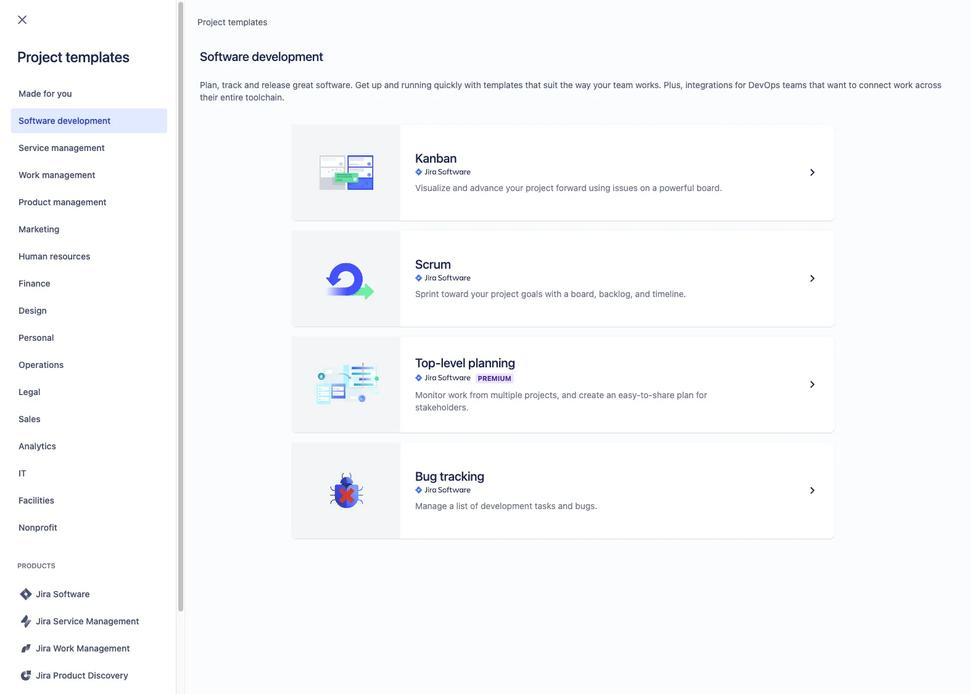 Task type: describe. For each thing, give the bounding box(es) containing it.
and left advance
[[453, 183, 468, 193]]

team
[[613, 80, 633, 90]]

2 vertical spatial project
[[491, 289, 519, 299]]

view
[[782, 205, 800, 214]]

work inside monitor work from multiple projects, and create an easy-to-share plan for stakeholders.
[[448, 390, 468, 401]]

monitor
[[415, 390, 446, 401]]

service management button
[[11, 136, 167, 160]]

human resources
[[19, 251, 90, 262]]

plan
[[677, 390, 694, 401]]

teams inside plan, track and release great software. get up and running quickly with templates that suit the way your team works. plus, integrations for devops teams that want to connect work across their entire toolchain.
[[783, 80, 807, 90]]

to- inside button
[[283, 198, 294, 207]]

go-to-market button
[[244, 123, 344, 230]]

operations
[[19, 360, 64, 370]]

analytics
[[19, 441, 56, 452]]

team-
[[369, 332, 395, 343]]

works.
[[636, 80, 662, 90]]

service management
[[19, 143, 105, 153]]

entire
[[220, 92, 243, 102]]

1 horizontal spatial your
[[506, 183, 524, 193]]

last created
[[372, 135, 425, 143]]

marketing
[[19, 224, 59, 235]]

facilities button
[[11, 489, 167, 514]]

jira for "jira product discovery" button
[[36, 671, 51, 681]]

0 vertical spatial project templates
[[198, 17, 268, 27]]

0 vertical spatial project
[[198, 17, 226, 27]]

plan,
[[200, 80, 220, 90]]

suit
[[544, 80, 558, 90]]

toward
[[442, 289, 469, 299]]

for left 'their'
[[172, 98, 185, 109]]

1 vertical spatial product
[[53, 671, 86, 681]]

premium
[[478, 375, 511, 383]]

up
[[372, 80, 382, 90]]

tasks
[[535, 501, 556, 512]]

blank project
[[61, 198, 109, 207]]

jira service management
[[36, 617, 139, 627]]

jira service management button
[[11, 610, 167, 634]]

from
[[470, 390, 488, 401]]

across
[[916, 80, 942, 90]]

it button
[[11, 462, 167, 486]]

jira service management image
[[19, 615, 33, 630]]

templates inside plan, track and release great software. get up and running quickly with templates that suit the way your team works. plus, integrations for devops teams that want to connect work across their entire toolchain.
[[484, 80, 523, 90]]

jira software image
[[19, 588, 33, 602]]

work inside plan, track and release great software. get up and running quickly with templates that suit the way your team works. plus, integrations for devops teams that want to connect work across their entire toolchain.
[[894, 80, 913, 90]]

software inside button
[[53, 589, 90, 600]]

management for work management
[[42, 170, 95, 180]]

created
[[392, 135, 425, 143]]

yours
[[237, 98, 262, 109]]

sales button
[[11, 407, 167, 432]]

software development button
[[11, 109, 167, 133]]

go-to-market
[[269, 198, 319, 207]]

jira software image inside button
[[19, 588, 33, 602]]

and up toolchain.
[[244, 80, 259, 90]]

analytics button
[[11, 435, 167, 459]]

jira work management inside button
[[36, 644, 130, 654]]

go-
[[269, 198, 283, 207]]

and inside monitor work from multiple projects, and create an easy-to-share plan for stakeholders.
[[562, 390, 577, 401]]

nonprofit button
[[11, 516, 167, 541]]

resources
[[50, 251, 90, 262]]

you
[[57, 88, 72, 99]]

tracking
[[440, 470, 484, 484]]

want
[[828, 80, 847, 90]]

backlog,
[[599, 289, 633, 299]]

product management
[[19, 197, 107, 207]]

operations button
[[11, 353, 167, 378]]

kanban
[[415, 151, 457, 165]]

2 vertical spatial development
[[481, 501, 533, 512]]

discovery
[[88, 671, 128, 681]]

top-
[[415, 356, 441, 370]]

sprint toward your project goals with a board, backlog, and timeline.
[[415, 289, 686, 299]]

bug tracking
[[415, 470, 484, 484]]

human
[[19, 251, 48, 262]]

manage a list of development tasks and bugs.
[[415, 501, 598, 512]]

blank project button
[[36, 123, 135, 230]]

personal
[[19, 333, 54, 343]]

nonprofit
[[19, 523, 57, 533]]

track
[[222, 80, 242, 90]]

personal button
[[11, 326, 167, 351]]

jira software
[[36, 589, 90, 600]]

forward
[[556, 183, 587, 193]]

for inside monitor work from multiple projects, and create an easy-to-share plan for stakeholders.
[[696, 390, 707, 401]]

jira software button
[[11, 583, 167, 607]]

sales
[[19, 414, 41, 425]]

primary element
[[7, 0, 737, 34]]

goals
[[521, 289, 543, 299]]

devops
[[749, 80, 780, 90]]

0 vertical spatial product
[[19, 197, 51, 207]]

powerful
[[660, 183, 694, 193]]

management for jira work management button
[[77, 644, 130, 654]]

board,
[[571, 289, 597, 299]]

0 vertical spatial software
[[200, 49, 249, 64]]

1 vertical spatial project templates
[[17, 48, 130, 65]]

last
[[372, 135, 390, 143]]

jira for jira service management button
[[36, 617, 51, 627]]

connect
[[859, 80, 892, 90]]

team-managed business
[[369, 332, 469, 343]]

stakeholders.
[[415, 402, 469, 413]]

1 vertical spatial with
[[545, 289, 562, 299]]

clear image
[[287, 274, 297, 284]]

work inside button
[[53, 644, 74, 654]]

work management
[[19, 170, 95, 180]]

sprint
[[415, 289, 439, 299]]

development inside button
[[57, 115, 111, 126]]

an
[[607, 390, 616, 401]]

plus,
[[664, 80, 683, 90]]

of
[[470, 501, 478, 512]]

0 vertical spatial software development
[[200, 49, 323, 64]]

jira service management image
[[19, 615, 33, 630]]

management for campaign management
[[375, 202, 422, 212]]

management for project management
[[180, 198, 227, 207]]

quickly
[[434, 80, 462, 90]]

made for you button
[[11, 81, 167, 106]]

using
[[589, 183, 611, 193]]

on
[[640, 183, 650, 193]]

for inside button
[[43, 88, 55, 99]]

view all templates
[[782, 205, 849, 214]]



Task type: locate. For each thing, give the bounding box(es) containing it.
software development up release
[[200, 49, 323, 64]]

recommended
[[52, 98, 121, 109]]

your right way at the top of the page
[[593, 80, 611, 90]]

with
[[465, 80, 481, 90], [545, 289, 562, 299]]

project
[[198, 17, 226, 27], [17, 48, 63, 65], [152, 198, 178, 207]]

finance button
[[11, 272, 167, 296]]

2 horizontal spatial project
[[198, 17, 226, 27]]

project inside button
[[152, 198, 178, 207]]

0 horizontal spatial product
[[19, 197, 51, 207]]

campaign management
[[375, 193, 422, 212]]

design
[[19, 306, 47, 316]]

bug tracking image
[[805, 484, 820, 499]]

1 horizontal spatial project templates
[[198, 17, 268, 27]]

project left goals at the right of the page
[[491, 289, 519, 299]]

0 vertical spatial jira work management
[[183, 274, 262, 284]]

jira software image
[[415, 167, 471, 177], [415, 167, 471, 177], [415, 273, 471, 283], [415, 273, 471, 283], [415, 373, 471, 383], [415, 373, 471, 383], [415, 486, 471, 496], [415, 486, 471, 496], [19, 588, 33, 602]]

a left board,
[[564, 289, 569, 299]]

1 vertical spatial jira work management
[[36, 644, 130, 654]]

development down recommended
[[57, 115, 111, 126]]

0 vertical spatial service
[[19, 143, 49, 153]]

for right the plan
[[696, 390, 707, 401]]

1 vertical spatial work
[[448, 390, 468, 401]]

get
[[355, 80, 370, 90]]

scrum image
[[805, 272, 820, 286]]

product management button
[[11, 190, 167, 215]]

templates inside button
[[812, 205, 849, 214]]

0 vertical spatial work
[[894, 80, 913, 90]]

1 vertical spatial project
[[17, 48, 63, 65]]

work
[[894, 80, 913, 90], [448, 390, 468, 401]]

advance
[[470, 183, 504, 193]]

1 vertical spatial project
[[84, 198, 109, 207]]

project templates
[[198, 17, 268, 27], [17, 48, 130, 65]]

management for jira service management button
[[86, 617, 139, 627]]

0 horizontal spatial teams
[[188, 98, 216, 109]]

0 horizontal spatial project
[[17, 48, 63, 65]]

legal
[[19, 387, 40, 397]]

0 vertical spatial with
[[465, 80, 481, 90]]

2 vertical spatial a
[[449, 501, 454, 512]]

management
[[51, 143, 105, 153], [42, 170, 95, 180], [53, 197, 107, 207], [180, 198, 227, 207], [375, 202, 422, 212]]

business
[[434, 332, 469, 343]]

list
[[456, 501, 468, 512]]

market
[[294, 198, 319, 207]]

1 vertical spatial teams
[[188, 98, 216, 109]]

with inside plan, track and release great software. get up and running quickly with templates that suit the way your team works. plus, integrations for devops teams that want to connect work across their entire toolchain.
[[465, 80, 481, 90]]

release
[[262, 80, 290, 90]]

None text field
[[26, 270, 147, 288]]

1 that from the left
[[525, 80, 541, 90]]

1 horizontal spatial to-
[[641, 390, 653, 401]]

0 horizontal spatial to-
[[283, 198, 294, 207]]

1 vertical spatial software
[[19, 115, 55, 126]]

issues
[[613, 183, 638, 193]]

work inside button
[[19, 170, 40, 180]]

software development inside button
[[19, 115, 111, 126]]

their
[[200, 92, 218, 102]]

and right 'up'
[[384, 80, 399, 90]]

0 horizontal spatial development
[[57, 115, 111, 126]]

a left list
[[449, 501, 454, 512]]

level
[[441, 356, 466, 370]]

with right "quickly"
[[465, 80, 481, 90]]

your right advance
[[506, 183, 524, 193]]

jira for jira software button
[[36, 589, 51, 600]]

blank
[[61, 198, 82, 207]]

your inside plan, track and release great software. get up and running quickly with templates that suit the way your team works. plus, integrations for devops teams that want to connect work across their entire toolchain.
[[593, 80, 611, 90]]

teams down plan,
[[188, 98, 216, 109]]

teams right devops
[[783, 80, 807, 90]]

finance
[[19, 278, 50, 289]]

management up discovery
[[77, 644, 130, 654]]

previous image
[[27, 371, 42, 386]]

0 horizontal spatial work
[[19, 170, 40, 180]]

project templates link
[[198, 15, 268, 30]]

recommended templates for teams like yours
[[52, 98, 262, 109]]

to
[[849, 80, 857, 90]]

1 horizontal spatial development
[[252, 49, 323, 64]]

project management button
[[140, 123, 239, 230]]

1 vertical spatial management
[[86, 617, 139, 627]]

multiple
[[491, 390, 523, 401]]

2 vertical spatial your
[[471, 289, 489, 299]]

view all templates button
[[766, 123, 865, 230]]

management for product management
[[53, 197, 107, 207]]

1 vertical spatial work
[[197, 274, 215, 284]]

development
[[252, 49, 323, 64], [57, 115, 111, 126], [481, 501, 533, 512]]

jira
[[183, 274, 195, 284], [36, 589, 51, 600], [36, 617, 51, 627], [36, 644, 51, 654], [36, 671, 51, 681]]

1 horizontal spatial software development
[[200, 49, 323, 64]]

templates
[[228, 17, 268, 27], [66, 48, 130, 65], [484, 80, 523, 90], [124, 98, 170, 109], [812, 205, 849, 214]]

2 horizontal spatial project
[[526, 183, 554, 193]]

2 horizontal spatial a
[[653, 183, 657, 193]]

for
[[735, 80, 746, 90], [43, 88, 55, 99], [172, 98, 185, 109], [696, 390, 707, 401]]

jira product discovery image
[[19, 669, 33, 684], [19, 669, 33, 684]]

your
[[593, 80, 611, 90], [506, 183, 524, 193], [471, 289, 489, 299]]

project right blank
[[84, 198, 109, 207]]

software up track
[[200, 49, 249, 64]]

software up 'jira service management'
[[53, 589, 90, 600]]

1 horizontal spatial jira work management
[[183, 274, 262, 284]]

0 horizontal spatial project templates
[[17, 48, 130, 65]]

visualize
[[415, 183, 451, 193]]

to- inside monitor work from multiple projects, and create an easy-to-share plan for stakeholders.
[[641, 390, 653, 401]]

2 horizontal spatial development
[[481, 501, 533, 512]]

kanban image
[[805, 165, 820, 180]]

plan, track and release great software. get up and running quickly with templates that suit the way your team works. plus, integrations for devops teams that want to connect work across their entire toolchain.
[[200, 80, 942, 102]]

0 horizontal spatial project
[[84, 198, 109, 207]]

projects
[[25, 51, 77, 68]]

with right goals at the right of the page
[[545, 289, 562, 299]]

your right toward
[[471, 289, 489, 299]]

project left forward
[[526, 183, 554, 193]]

star social media launch image
[[30, 331, 45, 345]]

0 vertical spatial project
[[526, 183, 554, 193]]

top-level planning
[[415, 356, 515, 370]]

jira work management image
[[155, 212, 225, 220], [155, 212, 225, 220], [259, 212, 329, 220], [259, 212, 329, 220], [363, 212, 433, 220], [363, 212, 433, 220]]

service down jira software
[[53, 617, 84, 627]]

and left create
[[562, 390, 577, 401]]

1 vertical spatial a
[[564, 289, 569, 299]]

jira work management image
[[19, 642, 33, 657], [19, 642, 33, 657]]

software down made
[[19, 115, 55, 126]]

a
[[653, 183, 657, 193], [564, 289, 569, 299], [449, 501, 454, 512]]

product
[[19, 197, 51, 207], [53, 671, 86, 681]]

1 horizontal spatial work
[[53, 644, 74, 654]]

software
[[200, 49, 249, 64], [19, 115, 55, 126], [53, 589, 90, 600]]

0 horizontal spatial your
[[471, 289, 489, 299]]

projects,
[[525, 390, 560, 401]]

top-level planning image
[[805, 378, 820, 393]]

1 vertical spatial development
[[57, 115, 111, 126]]

0 vertical spatial to-
[[283, 198, 294, 207]]

0 horizontal spatial software development
[[19, 115, 111, 126]]

management for service management
[[51, 143, 105, 153]]

0 vertical spatial work
[[19, 170, 40, 180]]

create
[[579, 390, 604, 401]]

bug
[[415, 470, 437, 484]]

service up work management
[[19, 143, 49, 153]]

the
[[560, 80, 573, 90]]

management left clear icon
[[217, 274, 262, 284]]

monitor work from multiple projects, and create an easy-to-share plan for stakeholders.
[[415, 390, 707, 413]]

0 horizontal spatial with
[[465, 80, 481, 90]]

software inside button
[[19, 115, 55, 126]]

2 vertical spatial software
[[53, 589, 90, 600]]

work left across
[[894, 80, 913, 90]]

visualize and advance your project forward using issues on a powerful board.
[[415, 183, 722, 193]]

0 horizontal spatial work
[[448, 390, 468, 401]]

project inside button
[[84, 198, 109, 207]]

campaign
[[380, 193, 417, 202]]

that left want
[[809, 80, 825, 90]]

banner
[[0, 0, 971, 35]]

jira for jira work management button
[[36, 644, 51, 654]]

manage
[[415, 501, 447, 512]]

board.
[[697, 183, 722, 193]]

1 horizontal spatial a
[[564, 289, 569, 299]]

0 vertical spatial development
[[252, 49, 323, 64]]

for left 'you'
[[43, 88, 55, 99]]

work up stakeholders. on the bottom of the page
[[448, 390, 468, 401]]

human resources button
[[11, 244, 167, 269]]

marketing button
[[11, 217, 167, 242]]

2 horizontal spatial your
[[593, 80, 611, 90]]

0 vertical spatial management
[[217, 274, 262, 284]]

2 horizontal spatial work
[[197, 274, 215, 284]]

software development
[[200, 49, 323, 64], [19, 115, 111, 126]]

timeline.
[[653, 289, 686, 299]]

that left suit
[[525, 80, 541, 90]]

and right tasks on the bottom of page
[[558, 501, 573, 512]]

teams
[[783, 80, 807, 90], [188, 98, 216, 109]]

0 horizontal spatial service
[[19, 143, 49, 153]]

1 horizontal spatial that
[[809, 80, 825, 90]]

0 horizontal spatial that
[[525, 80, 541, 90]]

1 vertical spatial service
[[53, 617, 84, 627]]

1 horizontal spatial product
[[53, 671, 86, 681]]

way
[[576, 80, 591, 90]]

0 vertical spatial your
[[593, 80, 611, 90]]

2 that from the left
[[809, 80, 825, 90]]

back to projects image
[[15, 12, 30, 27]]

management inside button
[[42, 170, 95, 180]]

jira product discovery button
[[11, 664, 167, 689]]

jira work management button
[[11, 637, 167, 662]]

1 horizontal spatial project
[[152, 198, 178, 207]]

jira product discovery
[[36, 671, 128, 681]]

1 horizontal spatial teams
[[783, 80, 807, 90]]

for left devops
[[735, 80, 746, 90]]

1 horizontal spatial project
[[491, 289, 519, 299]]

management down jira software button
[[86, 617, 139, 627]]

0 horizontal spatial jira work management
[[36, 644, 130, 654]]

product down jira work management button
[[53, 671, 86, 681]]

1 horizontal spatial with
[[545, 289, 562, 299]]

and left 'timeline.'
[[635, 289, 650, 299]]

product up marketing
[[19, 197, 51, 207]]

2 vertical spatial work
[[53, 644, 74, 654]]

0 horizontal spatial a
[[449, 501, 454, 512]]

1 horizontal spatial work
[[894, 80, 913, 90]]

1 vertical spatial your
[[506, 183, 524, 193]]

share
[[653, 390, 675, 401]]

2 vertical spatial project
[[152, 198, 178, 207]]

Search field
[[737, 7, 860, 27]]

2 vertical spatial management
[[77, 644, 130, 654]]

a right the on
[[653, 183, 657, 193]]

1 vertical spatial software development
[[19, 115, 111, 126]]

project management
[[152, 198, 227, 207]]

made
[[19, 88, 41, 99]]

1 vertical spatial to-
[[641, 390, 653, 401]]

development up release
[[252, 49, 323, 64]]

for inside plan, track and release great software. get up and running quickly with templates that suit the way your team works. plus, integrations for devops teams that want to connect work across their entire toolchain.
[[735, 80, 746, 90]]

0 vertical spatial a
[[653, 183, 657, 193]]

toolchain.
[[246, 92, 285, 102]]

1 horizontal spatial service
[[53, 617, 84, 627]]

software development down 'you'
[[19, 115, 111, 126]]

0 vertical spatial teams
[[783, 80, 807, 90]]

development right of
[[481, 501, 533, 512]]



Task type: vqa. For each thing, say whether or not it's contained in the screenshot.
Prioritize,
no



